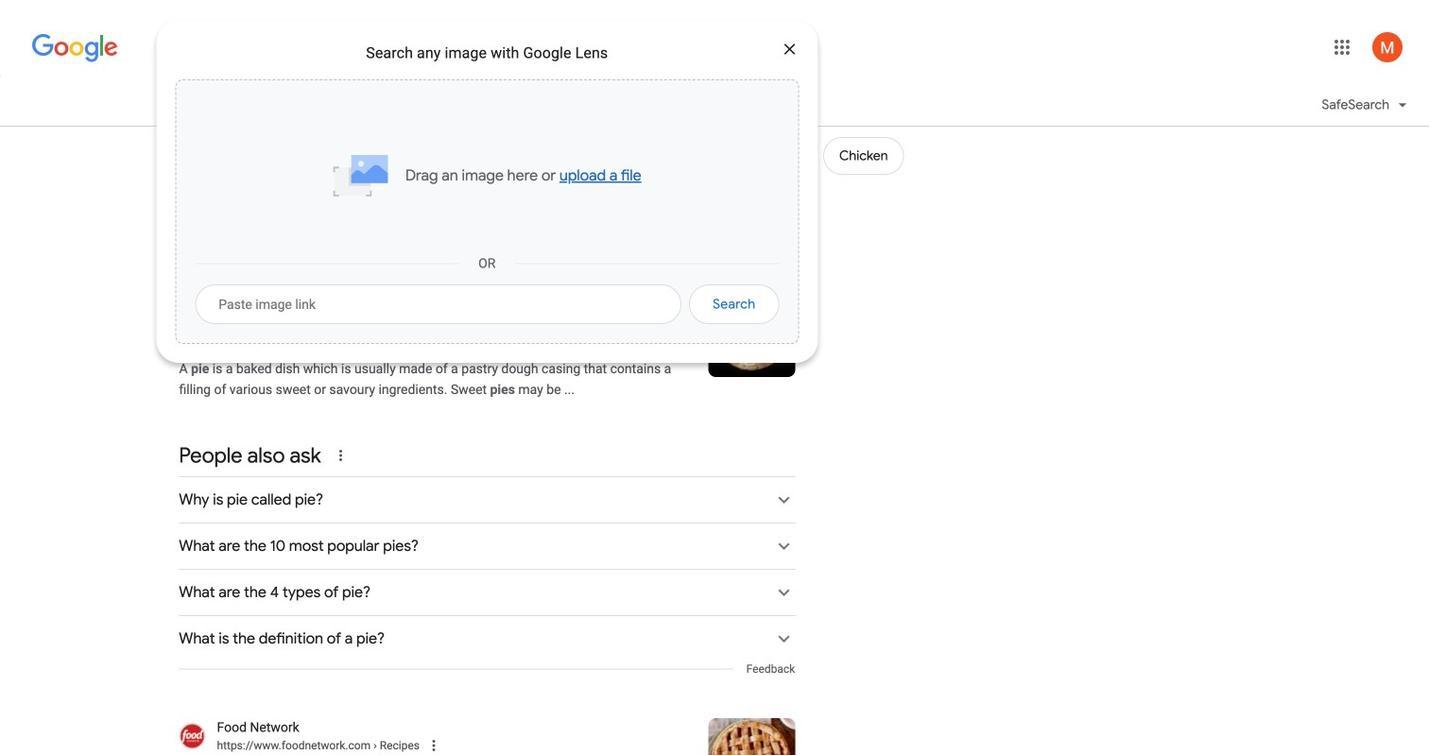 Task type: describe. For each thing, give the bounding box(es) containing it.
Paste image link field
[[195, 285, 682, 324]]

google image
[[31, 34, 118, 62]]



Task type: locate. For each thing, give the bounding box(es) containing it.
None text field
[[217, 309, 389, 326], [336, 311, 389, 324], [370, 739, 419, 752], [217, 309, 389, 326], [336, 311, 389, 324], [370, 739, 419, 752]]

pie from en.wikipedia.org image
[[708, 290, 795, 377]]

navigation
[[0, 83, 1429, 186]]

None search field
[[0, 21, 818, 363]]

None text field
[[217, 737, 419, 754]]



Task type: vqa. For each thing, say whether or not it's contained in the screenshot.
Google 'image'
yes



